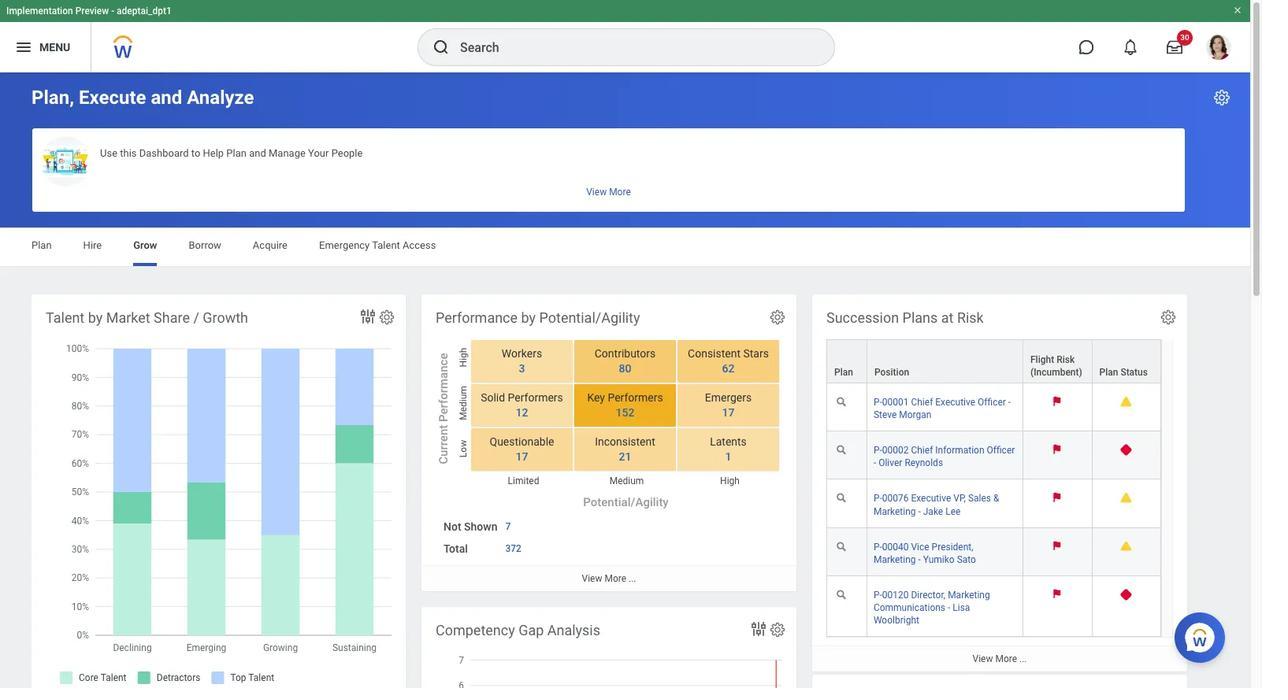 Task type: vqa. For each thing, say whether or not it's contained in the screenshot.
topmost Planner
no



Task type: locate. For each thing, give the bounding box(es) containing it.
officer inside p-00001 chief executive officer - steve morgan
[[978, 397, 1006, 408]]

p-
[[874, 397, 882, 408], [874, 445, 882, 456], [874, 494, 882, 505], [874, 542, 882, 553], [874, 590, 882, 601]]

risk inside flight risk (incumbent)
[[1057, 355, 1075, 366]]

jake
[[923, 506, 943, 517]]

more
[[605, 573, 626, 585], [995, 654, 1017, 665]]

consistent stars 62
[[688, 348, 769, 375]]

at
[[941, 310, 954, 326]]

0 horizontal spatial more
[[605, 573, 626, 585]]

view more ... up review ratings summary 'element'
[[973, 654, 1027, 665]]

5 p- from the top
[[874, 590, 882, 601]]

performers
[[508, 392, 563, 404], [608, 392, 663, 404]]

view more ... up analysis
[[582, 573, 636, 585]]

1 horizontal spatial view more ... link
[[812, 646, 1187, 672]]

0 vertical spatial 17 button
[[713, 406, 737, 421]]

1 horizontal spatial medium
[[610, 476, 644, 487]]

3 p- from the top
[[874, 494, 882, 505]]

- right preview
[[111, 6, 114, 17]]

medium right current performance
[[458, 386, 469, 421]]

high down 1
[[720, 476, 740, 487]]

- inside the p-00040 vice president, marketing - yumiko sato
[[918, 554, 921, 565]]

performers up 152 at the bottom of the page
[[608, 392, 663, 404]]

inconsistent
[[595, 436, 655, 449]]

by inside "element"
[[521, 310, 536, 326]]

1 horizontal spatial more
[[995, 654, 1017, 665]]

competency gap analysis element
[[422, 607, 797, 689]]

people
[[331, 147, 363, 159]]

chief inside p-00002 chief information officer - oliver reynolds
[[911, 445, 933, 456]]

current performance
[[436, 353, 451, 465]]

plan left status
[[1100, 367, 1118, 378]]

and left the "manage"
[[249, 147, 266, 159]]

p- for 00120
[[874, 590, 882, 601]]

... for succession plans at risk
[[1020, 654, 1027, 665]]

implementation preview -   adeptai_dpt1
[[6, 6, 172, 17]]

- left jake
[[918, 506, 921, 517]]

executive down position popup button
[[935, 397, 976, 408]]

0 horizontal spatial view more ...
[[582, 573, 636, 585]]

1 vertical spatial view more ...
[[973, 654, 1027, 665]]

succession plans at risk
[[827, 310, 984, 326]]

view inside succession plans at risk element
[[973, 654, 993, 665]]

dashboard
[[139, 147, 189, 159]]

17 inside emergers 17
[[722, 407, 735, 419]]

yumiko
[[923, 554, 955, 565]]

medium for limited
[[610, 476, 644, 487]]

372 button
[[505, 543, 524, 555]]

17
[[722, 407, 735, 419], [516, 451, 528, 463]]

1 vertical spatial performance
[[436, 353, 451, 422]]

review ratings summary element
[[812, 675, 1187, 689]]

2 performance from the top
[[436, 353, 451, 422]]

executive up jake
[[911, 494, 951, 505]]

1 horizontal spatial view more ...
[[973, 654, 1027, 665]]

17 for emergers 17
[[722, 407, 735, 419]]

p- inside p-00001 chief executive officer - steve morgan
[[874, 397, 882, 408]]

1 vertical spatial view
[[973, 654, 993, 665]]

chief up morgan
[[911, 397, 933, 408]]

p-00120 director, marketing communications - lisa woolbright row
[[827, 577, 1161, 637]]

1 vertical spatial 17
[[516, 451, 528, 463]]

1 p- from the top
[[874, 397, 882, 408]]

configure and view chart data image
[[359, 307, 377, 326], [749, 620, 768, 639]]

1 vertical spatial more
[[995, 654, 1017, 665]]

high right current performance
[[458, 348, 469, 368]]

- inside p-00002 chief information officer - oliver reynolds
[[874, 458, 876, 469]]

potential/agility down 21 button at the bottom
[[583, 496, 669, 510]]

share
[[154, 310, 190, 326]]

1 vertical spatial view more ... link
[[812, 646, 1187, 672]]

152 button
[[606, 406, 637, 421]]

2 by from the left
[[521, 310, 536, 326]]

12
[[516, 407, 528, 419]]

marketing down 00076
[[874, 506, 916, 517]]

view more ... inside performance by potential/agility "element"
[[582, 573, 636, 585]]

flight
[[1031, 355, 1054, 366]]

sato
[[957, 554, 976, 565]]

0 vertical spatial performance
[[436, 310, 518, 326]]

risk right at
[[957, 310, 984, 326]]

17 down emergers
[[722, 407, 735, 419]]

and
[[151, 87, 182, 109], [249, 147, 266, 159]]

1 vertical spatial chief
[[911, 445, 933, 456]]

chief inside p-00001 chief executive officer - steve morgan
[[911, 397, 933, 408]]

menu
[[39, 41, 70, 53]]

close environment banner image
[[1233, 6, 1243, 15]]

use this dashboard to help plan and manage your people button
[[32, 128, 1185, 212]]

0 vertical spatial ...
[[629, 573, 636, 585]]

... up "competency gap analysis" element
[[629, 573, 636, 585]]

1 vertical spatial 17 button
[[506, 450, 531, 465]]

president,
[[932, 542, 974, 553]]

plan, execute and analyze main content
[[0, 72, 1250, 689]]

p- for 00040
[[874, 542, 882, 553]]

view inside performance by potential/agility "element"
[[582, 573, 602, 585]]

more inside performance by potential/agility "element"
[[605, 573, 626, 585]]

2 vertical spatial marketing
[[948, 590, 990, 601]]

configure and view chart data image for competency gap analysis
[[749, 620, 768, 639]]

1 horizontal spatial high
[[720, 476, 740, 487]]

view more ... for performance by potential/agility
[[582, 573, 636, 585]]

1 horizontal spatial risk
[[1057, 355, 1075, 366]]

1 horizontal spatial configure and view chart data image
[[749, 620, 768, 639]]

0 vertical spatial officer
[[978, 397, 1006, 408]]

1 horizontal spatial performers
[[608, 392, 663, 404]]

configure and view chart data image left configure talent by market share / growth image
[[359, 307, 377, 326]]

tab list containing plan
[[16, 228, 1235, 266]]

acquire
[[253, 240, 288, 251]]

position button
[[867, 340, 1023, 383]]

17 button down questionable
[[506, 450, 531, 465]]

inbox large image
[[1167, 39, 1183, 55]]

1 button
[[716, 450, 734, 465]]

p-00076 executive vp, sales & marketing - jake lee
[[874, 494, 999, 517]]

configure this page image
[[1213, 88, 1232, 107]]

executive
[[935, 397, 976, 408], [911, 494, 951, 505]]

1 horizontal spatial view
[[973, 654, 993, 665]]

talent left market
[[46, 310, 85, 326]]

configure and view chart data image inside talent by market share / growth "element"
[[359, 307, 377, 326]]

- up p-00002 chief information officer - oliver reynolds row
[[1008, 397, 1011, 408]]

by left market
[[88, 310, 103, 326]]

p-00002 chief information officer - oliver reynolds
[[874, 445, 1015, 469]]

0 vertical spatial medium
[[458, 386, 469, 421]]

shown
[[464, 521, 498, 534]]

lee
[[946, 506, 961, 517]]

0 horizontal spatial 17
[[516, 451, 528, 463]]

your
[[308, 147, 329, 159]]

0 vertical spatial risk
[[957, 310, 984, 326]]

chief
[[911, 397, 933, 408], [911, 445, 933, 456]]

by for potential/agility
[[521, 310, 536, 326]]

performance left solid
[[436, 353, 451, 422]]

potential/agility up "contributors"
[[539, 310, 640, 326]]

performers for 152
[[608, 392, 663, 404]]

view more ... inside succession plans at risk element
[[973, 654, 1027, 665]]

officer right information
[[987, 445, 1015, 456]]

- inside p-00120 director, marketing communications - lisa woolbright
[[948, 603, 950, 614]]

1 performers from the left
[[508, 392, 563, 404]]

and left analyze
[[151, 87, 182, 109]]

oliver
[[879, 458, 903, 469]]

80
[[619, 363, 631, 375]]

marketing up lisa
[[948, 590, 990, 601]]

configure and view chart data image for talent by market share / growth
[[359, 307, 377, 326]]

emergers
[[705, 392, 752, 404]]

notifications large image
[[1123, 39, 1139, 55]]

plan, execute and analyze
[[32, 87, 254, 109]]

plan inside button
[[226, 147, 247, 159]]

talent
[[372, 240, 400, 251], [46, 310, 85, 326]]

1 vertical spatial executive
[[911, 494, 951, 505]]

0 horizontal spatial by
[[88, 310, 103, 326]]

this
[[120, 147, 137, 159]]

performance
[[436, 310, 518, 326], [436, 353, 451, 422]]

1 vertical spatial marketing
[[874, 554, 916, 565]]

view up analysis
[[582, 573, 602, 585]]

0 horizontal spatial and
[[151, 87, 182, 109]]

performers inside "key performers 152"
[[608, 392, 663, 404]]

0 horizontal spatial view more ... link
[[422, 566, 797, 592]]

17 button
[[713, 406, 737, 421], [506, 450, 531, 465]]

view more ...
[[582, 573, 636, 585], [973, 654, 1027, 665]]

... up review ratings summary 'element'
[[1020, 654, 1027, 665]]

0 vertical spatial more
[[605, 573, 626, 585]]

0 horizontal spatial view
[[582, 573, 602, 585]]

0 horizontal spatial configure and view chart data image
[[359, 307, 377, 326]]

2 performers from the left
[[608, 392, 663, 404]]

plan
[[226, 147, 247, 159], [32, 240, 52, 251], [834, 367, 853, 378], [1100, 367, 1118, 378]]

0 vertical spatial executive
[[935, 397, 976, 408]]

- down vice
[[918, 554, 921, 565]]

0 horizontal spatial talent
[[46, 310, 85, 326]]

- inside p-00001 chief executive officer - steve morgan
[[1008, 397, 1011, 408]]

... inside succession plans at risk element
[[1020, 654, 1027, 665]]

tab list
[[16, 228, 1235, 266]]

morgan
[[899, 410, 932, 421]]

by up 'workers'
[[521, 310, 536, 326]]

more up "competency gap analysis" element
[[605, 573, 626, 585]]

chief for information
[[911, 445, 933, 456]]

p- inside p-00076 executive vp, sales & marketing - jake lee
[[874, 494, 882, 505]]

low
[[458, 441, 469, 458]]

performance up 'workers'
[[436, 310, 518, 326]]

risk up the (incumbent)
[[1057, 355, 1075, 366]]

medium down 21
[[610, 476, 644, 487]]

p- for 00001
[[874, 397, 882, 408]]

p- inside the p-00040 vice president, marketing - yumiko sato
[[874, 542, 882, 553]]

0 horizontal spatial performers
[[508, 392, 563, 404]]

1 horizontal spatial and
[[249, 147, 266, 159]]

and inside button
[[249, 147, 266, 159]]

17 button down emergers
[[713, 406, 737, 421]]

p- inside p-00120 director, marketing communications - lisa woolbright
[[874, 590, 882, 601]]

0 vertical spatial configure and view chart data image
[[359, 307, 377, 326]]

view more ... for succession plans at risk
[[973, 654, 1027, 665]]

medium
[[458, 386, 469, 421], [610, 476, 644, 487]]

1 horizontal spatial 17
[[722, 407, 735, 419]]

profile logan mcneil image
[[1206, 35, 1232, 63]]

tab list inside plan, execute and analyze main content
[[16, 228, 1235, 266]]

p- down oliver
[[874, 494, 882, 505]]

workers
[[502, 348, 542, 360]]

1 vertical spatial configure and view chart data image
[[749, 620, 768, 639]]

- for p-00002 chief information officer - oliver reynolds
[[874, 458, 876, 469]]

1 vertical spatial officer
[[987, 445, 1015, 456]]

- left oliver
[[874, 458, 876, 469]]

potential/agility
[[539, 310, 640, 326], [583, 496, 669, 510]]

p-00001 chief executive officer - steve morgan link
[[874, 394, 1011, 421]]

chief up reynolds
[[911, 445, 933, 456]]

0 horizontal spatial high
[[458, 348, 469, 368]]

view more ... link up review ratings summary 'element'
[[812, 646, 1187, 672]]

1 horizontal spatial talent
[[372, 240, 400, 251]]

1 vertical spatial talent
[[46, 310, 85, 326]]

1 horizontal spatial 17 button
[[713, 406, 737, 421]]

performers up 12
[[508, 392, 563, 404]]

... inside performance by potential/agility "element"
[[629, 573, 636, 585]]

configure performance by potential/agility image
[[769, 309, 786, 326]]

implementation
[[6, 6, 73, 17]]

competency
[[436, 622, 515, 639]]

view more ... link up analysis
[[422, 566, 797, 592]]

p- up woolbright
[[874, 590, 882, 601]]

analyze
[[187, 87, 254, 109]]

1 by from the left
[[88, 310, 103, 326]]

configure and view chart data image inside "competency gap analysis" element
[[749, 620, 768, 639]]

17 inside questionable 17
[[516, 451, 528, 463]]

configure competency gap analysis image
[[769, 622, 786, 639]]

1 horizontal spatial by
[[521, 310, 536, 326]]

30
[[1181, 33, 1190, 42]]

1 chief from the top
[[911, 397, 933, 408]]

plan right help
[[226, 147, 247, 159]]

0 vertical spatial chief
[[911, 397, 933, 408]]

0 vertical spatial view more ...
[[582, 573, 636, 585]]

preview
[[75, 6, 109, 17]]

performers inside solid performers 12
[[508, 392, 563, 404]]

grow
[[133, 240, 157, 251]]

2 chief from the top
[[911, 445, 933, 456]]

marketing down 00040
[[874, 554, 916, 565]]

17 down questionable
[[516, 451, 528, 463]]

view up review ratings summary 'element'
[[973, 654, 993, 665]]

1 vertical spatial and
[[249, 147, 266, 159]]

p-00120 director, marketing communications - lisa woolbright
[[874, 590, 990, 626]]

officer up p-00002 chief information officer - oliver reynolds row
[[978, 397, 1006, 408]]

0 vertical spatial view more ... link
[[422, 566, 797, 592]]

1 vertical spatial ...
[[1020, 654, 1027, 665]]

1 vertical spatial risk
[[1057, 355, 1075, 366]]

0 horizontal spatial medium
[[458, 386, 469, 421]]

p-00001 chief executive officer - steve morgan
[[874, 397, 1011, 421]]

80 button
[[609, 362, 634, 377]]

- left lisa
[[948, 603, 950, 614]]

- for p-00040 vice president, marketing - yumiko sato
[[918, 554, 921, 565]]

62 button
[[713, 362, 737, 377]]

0 horizontal spatial ...
[[629, 573, 636, 585]]

configure and view chart data image left configure competency gap analysis image
[[749, 620, 768, 639]]

- for p-00120 director, marketing communications - lisa woolbright
[[948, 603, 950, 614]]

1 horizontal spatial ...
[[1020, 654, 1027, 665]]

gap
[[519, 622, 544, 639]]

view
[[582, 573, 602, 585], [973, 654, 993, 665]]

talent left access
[[372, 240, 400, 251]]

1 vertical spatial medium
[[610, 476, 644, 487]]

2 p- from the top
[[874, 445, 882, 456]]

0 horizontal spatial 17 button
[[506, 450, 531, 465]]

-
[[111, 6, 114, 17], [1008, 397, 1011, 408], [874, 458, 876, 469], [918, 506, 921, 517], [918, 554, 921, 565], [948, 603, 950, 614]]

4 p- from the top
[[874, 542, 882, 553]]

total
[[444, 543, 468, 556]]

0 vertical spatial view
[[582, 573, 602, 585]]

(incumbent)
[[1031, 367, 1082, 378]]

p- inside p-00002 chief information officer - oliver reynolds
[[874, 445, 882, 456]]

0 vertical spatial potential/agility
[[539, 310, 640, 326]]

p- left vice
[[874, 542, 882, 553]]

director,
[[911, 590, 946, 601]]

0 vertical spatial marketing
[[874, 506, 916, 517]]

0 horizontal spatial risk
[[957, 310, 984, 326]]

p- up steve
[[874, 397, 882, 408]]

executive inside p-00001 chief executive officer - steve morgan
[[935, 397, 976, 408]]

0 vertical spatial 17
[[722, 407, 735, 419]]

solid
[[481, 392, 505, 404]]

more inside succession plans at risk element
[[995, 654, 1017, 665]]

by inside "element"
[[88, 310, 103, 326]]

more up review ratings summary 'element'
[[995, 654, 1017, 665]]

marketing inside p-00120 director, marketing communications - lisa woolbright
[[948, 590, 990, 601]]

p- up oliver
[[874, 445, 882, 456]]

search image
[[432, 38, 451, 57]]

row
[[827, 340, 1161, 384]]

30 button
[[1157, 30, 1193, 65]]

officer inside p-00002 chief information officer - oliver reynolds
[[987, 445, 1015, 456]]

view more ... link for performance by potential/agility
[[422, 566, 797, 592]]



Task type: describe. For each thing, give the bounding box(es) containing it.
p-00120 director, marketing communications - lisa woolbright link
[[874, 587, 990, 626]]

p-00040 vice president, marketing - yumiko sato row
[[827, 528, 1161, 577]]

00002
[[882, 445, 909, 456]]

reynolds
[[905, 458, 943, 469]]

by for market
[[88, 310, 103, 326]]

marketing inside the p-00040 vice president, marketing - yumiko sato
[[874, 554, 916, 565]]

3
[[519, 363, 525, 375]]

justify image
[[14, 38, 33, 57]]

talent inside talent by market share / growth "element"
[[46, 310, 85, 326]]

latents 1
[[710, 436, 747, 463]]

execute
[[79, 87, 146, 109]]

21 button
[[609, 450, 634, 465]]

workers 3
[[502, 348, 542, 375]]

Search Workday  search field
[[460, 30, 802, 65]]

00040
[[882, 542, 909, 553]]

key
[[587, 392, 605, 404]]

analysis
[[547, 622, 600, 639]]

succession
[[827, 310, 899, 326]]

- for p-00001 chief executive officer - steve morgan
[[1008, 397, 1011, 408]]

p-00076 executive vp, sales & marketing - jake lee link
[[874, 490, 999, 517]]

00001
[[882, 397, 909, 408]]

row containing flight risk (incumbent)
[[827, 340, 1161, 384]]

inconsistent 21
[[595, 436, 655, 463]]

growth
[[203, 310, 248, 326]]

1 vertical spatial potential/agility
[[583, 496, 669, 510]]

plans
[[903, 310, 938, 326]]

p-00002 chief information officer - oliver reynolds link
[[874, 442, 1015, 469]]

chief for executive
[[911, 397, 933, 408]]

key performers 152
[[587, 392, 663, 419]]

p-00001 chief executive officer - steve morgan row
[[827, 384, 1161, 432]]

succession plans at risk element
[[812, 295, 1187, 672]]

... for performance by potential/agility
[[629, 573, 636, 585]]

latents
[[710, 436, 747, 449]]

0 vertical spatial and
[[151, 87, 182, 109]]

use
[[100, 147, 117, 159]]

to
[[191, 147, 200, 159]]

1 vertical spatial high
[[720, 476, 740, 487]]

configure succession plans at risk image
[[1160, 309, 1177, 326]]

vp,
[[954, 494, 966, 505]]

manage
[[269, 147, 306, 159]]

62
[[722, 363, 735, 375]]

lisa
[[953, 603, 970, 614]]

access
[[403, 240, 436, 251]]

talent by market share / growth
[[46, 310, 248, 326]]

emergency talent access
[[319, 240, 436, 251]]

adeptai_dpt1
[[117, 6, 172, 17]]

p-00040 vice president, marketing - yumiko sato link
[[874, 539, 976, 565]]

executive inside p-00076 executive vp, sales & marketing - jake lee
[[911, 494, 951, 505]]

information
[[935, 445, 985, 456]]

p-00040 vice president, marketing - yumiko sato
[[874, 542, 976, 565]]

menu button
[[0, 22, 91, 72]]

17 button for questionable 17
[[506, 450, 531, 465]]

communications
[[874, 603, 946, 614]]

21
[[619, 451, 631, 463]]

not
[[444, 521, 461, 534]]

questionable
[[490, 436, 554, 449]]

solid performers 12
[[481, 392, 563, 419]]

p- for 00076
[[874, 494, 882, 505]]

1
[[725, 451, 732, 463]]

more for succession plans at risk
[[995, 654, 1017, 665]]

officer for executive
[[978, 397, 1006, 408]]

p-00002 chief information officer - oliver reynolds row
[[827, 432, 1161, 480]]

questionable 17
[[490, 436, 554, 463]]

00076
[[882, 494, 909, 505]]

performers for 12
[[508, 392, 563, 404]]

performance by potential/agility element
[[422, 295, 797, 592]]

consistent
[[688, 348, 741, 360]]

- inside menu banner
[[111, 6, 114, 17]]

menu banner
[[0, 0, 1250, 72]]

152
[[616, 407, 635, 419]]

17 for questionable 17
[[516, 451, 528, 463]]

hire
[[83, 240, 102, 251]]

use this dashboard to help plan and manage your people
[[100, 147, 363, 159]]

plan status
[[1100, 367, 1148, 378]]

- inside p-00076 executive vp, sales & marketing - jake lee
[[918, 506, 921, 517]]

configure talent by market share / growth image
[[378, 309, 396, 326]]

plan,
[[32, 87, 74, 109]]

competency gap analysis
[[436, 622, 600, 639]]

status
[[1121, 367, 1148, 378]]

medium for high
[[458, 386, 469, 421]]

p-00076 executive vp, sales & marketing - jake lee row
[[827, 480, 1161, 528]]

stars
[[743, 348, 769, 360]]

market
[[106, 310, 150, 326]]

performance by potential/agility
[[436, 310, 640, 326]]

talent by market share / growth element
[[32, 295, 406, 689]]

12 button
[[506, 406, 531, 421]]

3 button
[[509, 362, 527, 377]]

limited
[[508, 476, 539, 487]]

contributors 80
[[595, 348, 656, 375]]

view for succession plans at risk
[[973, 654, 993, 665]]

0 vertical spatial talent
[[372, 240, 400, 251]]

emergers 17
[[705, 392, 752, 419]]

current
[[436, 425, 451, 465]]

17 button for emergers 17
[[713, 406, 737, 421]]

not shown 7
[[444, 521, 511, 534]]

contributors
[[595, 348, 656, 360]]

plan left position
[[834, 367, 853, 378]]

flight risk (incumbent) button
[[1024, 340, 1092, 383]]

view for performance by potential/agility
[[582, 573, 602, 585]]

0 vertical spatial high
[[458, 348, 469, 368]]

help
[[203, 147, 224, 159]]

p- for 00002
[[874, 445, 882, 456]]

view more ... link for succession plans at risk
[[812, 646, 1187, 672]]

officer for information
[[987, 445, 1015, 456]]

flight risk (incumbent)
[[1031, 355, 1082, 378]]

emergency
[[319, 240, 370, 251]]

plan left hire
[[32, 240, 52, 251]]

borrow
[[189, 240, 221, 251]]

more for performance by potential/agility
[[605, 573, 626, 585]]

&
[[994, 494, 999, 505]]

sales
[[968, 494, 991, 505]]

marketing inside p-00076 executive vp, sales & marketing - jake lee
[[874, 506, 916, 517]]

7 button
[[505, 521, 513, 534]]

1 performance from the top
[[436, 310, 518, 326]]

plan status button
[[1092, 340, 1161, 383]]



